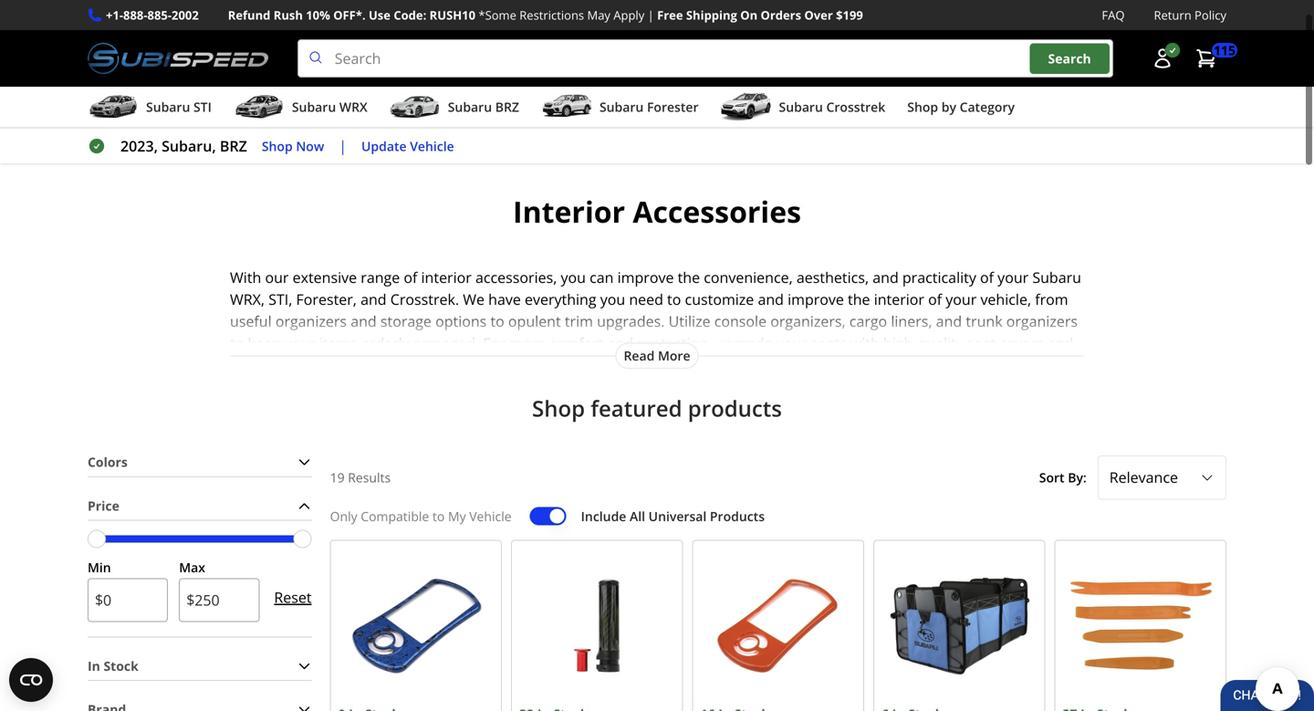 Task type: vqa. For each thing, say whether or not it's contained in the screenshot.
By:
yes



Task type: locate. For each thing, give the bounding box(es) containing it.
0 horizontal spatial you
[[561, 268, 586, 287]]

wrx,
[[230, 289, 265, 309]]

organizers down the forester,
[[275, 311, 347, 331]]

a subaru crosstrek thumbnail image image
[[721, 93, 772, 121]]

subaru inside dropdown button
[[779, 98, 823, 116]]

of right reflection
[[972, 377, 986, 397]]

accessories down a subaru brz thumbnail image
[[413, 126, 479, 142]]

interior up liners,
[[874, 289, 925, 309]]

0 vertical spatial |
[[648, 7, 654, 23]]

and down about
[[310, 399, 336, 419]]

colors button
[[88, 448, 312, 476]]

restrictions
[[520, 7, 584, 23]]

led
[[505, 355, 531, 375]]

price button
[[88, 492, 312, 520]]

quality
[[918, 333, 964, 353], [975, 355, 1021, 375]]

forester
[[647, 98, 699, 116]]

and up orderly
[[351, 311, 377, 331]]

0 horizontal spatial brz
[[220, 136, 247, 156]]

interior down a subaru wrx thumbnail image
[[234, 126, 277, 142]]

subaru for subaru sti
[[146, 98, 190, 116]]

0 horizontal spatial for
[[483, 333, 506, 353]]

need
[[629, 289, 663, 309]]

1 horizontal spatial for
[[874, 355, 896, 375]]

subaru
[[146, 98, 190, 116], [292, 98, 336, 116], [448, 98, 492, 116], [600, 98, 644, 116], [779, 98, 823, 116], [1033, 268, 1082, 287], [839, 377, 888, 397]]

subaru sti button
[[88, 90, 212, 127]]

improve up the organizers,
[[788, 289, 844, 309]]

your
[[998, 268, 1029, 287], [946, 289, 977, 309], [285, 333, 316, 353], [776, 333, 808, 353], [804, 377, 835, 397], [989, 377, 1020, 397]]

brz left a subaru forester thumbnail image
[[495, 98, 519, 116]]

interior accessories up can
[[513, 192, 801, 231]]

1 horizontal spatial improve
[[699, 355, 756, 375]]

collections link
[[137, 126, 214, 142], [137, 126, 199, 142]]

interior
[[234, 126, 277, 142], [312, 126, 356, 142], [514, 126, 555, 142], [513, 192, 625, 231]]

0 vertical spatial interior
[[421, 268, 472, 287]]

4 / from the left
[[494, 124, 499, 144]]

trim up the comfort
[[565, 311, 593, 331]]

the right make
[[706, 377, 728, 397]]

range
[[361, 268, 400, 287]]

| left trim
[[339, 136, 347, 156]]

1 organizers from the left
[[275, 311, 347, 331]]

subispeed logo image
[[88, 39, 268, 78]]

to
[[667, 289, 681, 309], [491, 311, 505, 331], [230, 333, 244, 353], [682, 355, 696, 375], [433, 507, 445, 525]]

products
[[688, 393, 782, 423]]

select... image
[[1200, 470, 1215, 485]]

crosstrek
[[826, 98, 886, 116]]

1 horizontal spatial brz
[[495, 98, 519, 116]]

minimum slider
[[88, 530, 106, 548]]

and down covers
[[1025, 355, 1051, 375]]

you down can
[[600, 289, 625, 309]]

quality up great
[[918, 333, 964, 353]]

0 horizontal spatial |
[[339, 136, 347, 156]]

my
[[448, 507, 466, 525]]

appearance.
[[786, 355, 870, 375]]

and left trunk
[[936, 311, 962, 331]]

reset
[[274, 587, 312, 607]]

with
[[230, 268, 261, 287]]

a left reflection
[[892, 377, 900, 397]]

interior up crosstrek.
[[421, 268, 472, 287]]

interior
[[421, 268, 472, 287], [874, 289, 925, 309], [732, 377, 783, 397]]

accessories up convenience,
[[633, 192, 801, 231]]

1 horizontal spatial quality
[[975, 355, 1021, 375]]

/ down the subaru brz
[[494, 124, 499, 144]]

keep
[[248, 333, 281, 353]]

shop left the now
[[262, 137, 293, 154]]

2 / from the left
[[214, 124, 219, 144]]

2 vertical spatial interior
[[732, 377, 783, 397]]

your down covers
[[989, 377, 1020, 397]]

customize
[[685, 289, 754, 309]]

2 vertical spatial shop
[[532, 393, 585, 423]]

2 organizers from the left
[[1007, 311, 1078, 331]]

your up add
[[285, 333, 316, 353]]

trim
[[565, 311, 593, 331], [622, 355, 650, 375]]

2023, subaru, brz
[[120, 136, 247, 156]]

mats,
[[419, 355, 457, 375]]

/ right home icon
[[117, 124, 122, 144]]

arranged.
[[413, 333, 479, 353]]

design,
[[230, 377, 278, 397]]

a down about
[[339, 399, 348, 419]]

vehicle right the my
[[469, 507, 512, 525]]

interior down a subaru forester thumbnail image
[[514, 126, 555, 142]]

subaru inside "dropdown button"
[[146, 98, 190, 116]]

universal
[[649, 507, 707, 525]]

1 vertical spatial vehicle
[[469, 507, 512, 525]]

subaru inside 'dropdown button'
[[292, 98, 336, 116]]

organizers down from
[[1007, 311, 1078, 331]]

custom
[[329, 355, 379, 375]]

1 horizontal spatial a
[[892, 377, 900, 397]]

1 horizontal spatial shop
[[532, 393, 585, 423]]

for down the high-
[[874, 355, 896, 375]]

0 vertical spatial interior accessories
[[514, 126, 622, 142]]

policy
[[1195, 7, 1227, 23]]

forester,
[[296, 289, 357, 309]]

subaru sti
[[146, 98, 212, 116]]

use
[[369, 7, 391, 23]]

0 horizontal spatial improve
[[618, 268, 674, 287]]

subaru brz
[[448, 98, 519, 116]]

2002
[[172, 7, 199, 23]]

of down appearance.
[[787, 377, 800, 397]]

3 / from the left
[[292, 124, 297, 144]]

1 horizontal spatial organizers
[[1007, 311, 1078, 331]]

gcs interior trim panel tools - universal image
[[1063, 548, 1218, 704]]

0 vertical spatial you
[[561, 268, 586, 287]]

a subaru brz thumbnail image image
[[389, 93, 441, 121]]

may
[[587, 7, 611, 23]]

subaru right a subaru brz thumbnail image
[[448, 98, 492, 116]]

| left free
[[648, 7, 654, 23]]

accessories down a subaru forester thumbnail image
[[558, 126, 622, 142]]

orderly
[[361, 333, 410, 353]]

trim up liners.
[[622, 355, 650, 375]]

subaru left "forester"
[[600, 98, 644, 116]]

shipping
[[686, 7, 737, 23]]

quality down seat
[[975, 355, 1021, 375]]

0 vertical spatial vehicle
[[410, 137, 454, 154]]

/
[[117, 124, 122, 144], [214, 124, 219, 144], [292, 124, 297, 144], [494, 124, 499, 144]]

2 horizontal spatial interior
[[874, 289, 925, 309]]

interior down upgrade
[[732, 377, 783, 397]]

price
[[88, 497, 119, 514]]

to up make
[[682, 355, 696, 375]]

open widget image
[[9, 658, 53, 702]]

0 vertical spatial brz
[[495, 98, 519, 116]]

2 vertical spatial improve
[[699, 355, 756, 375]]

1 vertical spatial improve
[[788, 289, 844, 309]]

0 horizontal spatial quality
[[918, 333, 964, 353]]

from
[[1035, 289, 1068, 309]]

and right trim
[[388, 126, 410, 142]]

think
[[282, 377, 317, 397]]

add
[[298, 355, 325, 375]]

interior up can
[[513, 192, 625, 231]]

0 horizontal spatial shop
[[262, 137, 293, 154]]

interior accessories down a subaru forester thumbnail image
[[514, 126, 622, 142]]

code:
[[394, 7, 426, 23]]

1 vertical spatial brz
[[220, 136, 247, 156]]

trunk
[[966, 311, 1003, 331]]

subaru for subaru forester
[[600, 98, 644, 116]]

a subaru sti thumbnail image image
[[88, 93, 139, 121]]

the up cargo
[[848, 289, 870, 309]]

your down the organizers,
[[776, 333, 808, 353]]

interior down subaru wrx on the left top of page
[[312, 126, 356, 142]]

0 vertical spatial for
[[483, 333, 506, 353]]

and up cargo
[[873, 268, 899, 287]]

/ right collections
[[214, 124, 219, 144]]

0 horizontal spatial vehicle
[[410, 137, 454, 154]]

max
[[179, 559, 205, 576]]

cobb accessport v3 faceplate (rain drops) image
[[338, 548, 494, 704]]

and right covers
[[1048, 333, 1074, 353]]

885-
[[147, 7, 172, 23]]

have
[[488, 289, 521, 309]]

improve down upgrade
[[699, 355, 756, 375]]

improve up need
[[618, 268, 674, 287]]

refund rush 10% off*. use code: rush10 *some restrictions may apply | free shipping on orders over $199
[[228, 7, 863, 23]]

only
[[330, 507, 357, 525]]

lighting,
[[535, 355, 588, 375]]

1 vertical spatial shop
[[262, 137, 293, 154]]

button image
[[1152, 48, 1174, 69]]

search
[[1048, 50, 1091, 67]]

and
[[388, 126, 410, 142], [873, 268, 899, 287], [361, 289, 387, 309], [758, 289, 784, 309], [351, 311, 377, 331], [936, 311, 962, 331], [608, 333, 634, 353], [1048, 333, 1074, 353], [592, 355, 618, 375], [1025, 355, 1051, 375], [541, 377, 567, 397], [310, 399, 336, 419]]

a subaru forester thumbnail image image
[[541, 93, 592, 121]]

vehicle down a subaru brz thumbnail image
[[410, 137, 454, 154]]

min
[[88, 559, 111, 576]]

shop inside dropdown button
[[907, 98, 938, 116]]

with our extensive range of interior accessories, you can improve the convenience, aesthetics, and practicality of your subaru wrx, sti, forester, and crosstrek. we have everything you need to customize and improve the interior of your vehicle, from useful organizers and storage options to opulent trim upgrades. utilize console organizers, cargo liners, and trunk organizers to keep your items orderly arranged. for more comfort and protection, upgrade your seats with high-quality seat covers and cushions. add custom floor mats, inside led lighting, and trim kits to improve the appearance. for their great quality and design, think about brands like weathertech, and husky liners. make the interior of your subaru a reflection of your personality and a driving experience enhancer.
[[230, 268, 1082, 419]]

1 vertical spatial interior accessories
[[513, 192, 801, 231]]

subaru up collections
[[146, 98, 190, 116]]

2023,
[[120, 136, 158, 156]]

1 / from the left
[[117, 124, 122, 144]]

with
[[851, 333, 880, 353]]

for up inside
[[483, 333, 506, 353]]

+1-
[[106, 7, 123, 23]]

subaru up the now
[[292, 98, 336, 116]]

you up the everything
[[561, 268, 586, 287]]

/ down subaru wrx on the left top of page
[[292, 124, 297, 144]]

of up vehicle,
[[980, 268, 994, 287]]

0 horizontal spatial a
[[339, 399, 348, 419]]

1 vertical spatial trim
[[622, 355, 650, 375]]

the up customize
[[678, 268, 700, 287]]

reset button
[[274, 576, 312, 619]]

shop left "by"
[[907, 98, 938, 116]]

2 horizontal spatial improve
[[788, 289, 844, 309]]

like
[[416, 377, 439, 397]]

maximum slider
[[294, 530, 312, 548]]

a
[[892, 377, 900, 397], [339, 399, 348, 419]]

colors
[[88, 453, 128, 471]]

kits
[[654, 355, 678, 375]]

of down practicality
[[928, 289, 942, 309]]

upgrade
[[716, 333, 773, 353]]

0 horizontal spatial trim
[[565, 311, 593, 331]]

compatible
[[361, 507, 429, 525]]

0 vertical spatial shop
[[907, 98, 938, 116]]

1 horizontal spatial you
[[600, 289, 625, 309]]

subaru trunk cargo organizer - universal image
[[882, 548, 1037, 704]]

2 horizontal spatial accessories
[[633, 192, 801, 231]]

read
[[624, 347, 655, 364]]

subaru right a subaru crosstrek thumbnail image
[[779, 98, 823, 116]]

accessories
[[413, 126, 479, 142], [558, 126, 622, 142], [633, 192, 801, 231]]

sort by:
[[1039, 469, 1087, 486]]

1 vertical spatial for
[[874, 355, 896, 375]]

0 vertical spatial quality
[[918, 333, 964, 353]]

make
[[665, 377, 702, 397]]

accessories,
[[475, 268, 557, 287]]

to down have on the left of page
[[491, 311, 505, 331]]

0 horizontal spatial organizers
[[275, 311, 347, 331]]

subaru forester button
[[541, 90, 699, 127]]

liners,
[[891, 311, 932, 331]]

interior link
[[234, 126, 292, 142], [234, 126, 277, 142]]

subaru,
[[162, 136, 216, 156]]

brz right subaru,
[[220, 136, 247, 156]]

shop down lighting,
[[532, 393, 585, 423]]

|
[[648, 7, 654, 23], [339, 136, 347, 156]]

2 horizontal spatial shop
[[907, 98, 938, 116]]

1 vertical spatial interior
[[874, 289, 925, 309]]



Task type: describe. For each thing, give the bounding box(es) containing it.
return policy
[[1154, 7, 1227, 23]]

interior trim and accessories
[[312, 126, 479, 142]]

0 horizontal spatial interior
[[421, 268, 472, 287]]

vehicle inside update vehicle button
[[410, 137, 454, 154]]

and up the husky in the left of the page
[[592, 355, 618, 375]]

shop now link
[[262, 136, 324, 157]]

Select... button
[[1098, 456, 1227, 500]]

more
[[658, 347, 690, 364]]

great
[[936, 355, 971, 375]]

by:
[[1068, 469, 1087, 486]]

all
[[630, 507, 645, 525]]

to left the my
[[433, 507, 445, 525]]

cobb accessport v3 faceplate (safety orange) - 2015 subaru wrx / sti image
[[701, 548, 856, 704]]

reflection
[[903, 377, 968, 397]]

1 horizontal spatial accessories
[[558, 126, 622, 142]]

trim
[[359, 126, 385, 142]]

by
[[942, 98, 956, 116]]

1 horizontal spatial trim
[[622, 355, 650, 375]]

115 button
[[1187, 40, 1238, 77]]

wrx
[[339, 98, 368, 116]]

0 vertical spatial improve
[[618, 268, 674, 287]]

brands
[[364, 377, 412, 397]]

extensive
[[293, 268, 357, 287]]

1 vertical spatial |
[[339, 136, 347, 156]]

search input field
[[297, 39, 1114, 78]]

1 vertical spatial a
[[339, 399, 348, 419]]

your down practicality
[[946, 289, 977, 309]]

to up utilize
[[667, 289, 681, 309]]

19
[[330, 469, 345, 486]]

0 vertical spatial trim
[[565, 311, 593, 331]]

and down upgrades.
[[608, 333, 634, 353]]

subaru down appearance.
[[839, 377, 888, 397]]

Max text field
[[179, 578, 260, 622]]

/ for collections
[[117, 124, 122, 144]]

10%
[[306, 7, 330, 23]]

apply
[[614, 7, 645, 23]]

subaru brz button
[[389, 90, 519, 127]]

stock
[[104, 657, 139, 674]]

update vehicle button
[[361, 136, 454, 157]]

seat
[[967, 333, 996, 353]]

seats
[[811, 333, 847, 353]]

personality
[[230, 399, 306, 419]]

a subaru wrx thumbnail image image
[[234, 93, 285, 121]]

1 horizontal spatial |
[[648, 7, 654, 23]]

aesthetics,
[[797, 268, 869, 287]]

cargo
[[850, 311, 887, 331]]

brz inside dropdown button
[[495, 98, 519, 116]]

comfort
[[550, 333, 604, 353]]

we
[[463, 289, 485, 309]]

1 horizontal spatial vehicle
[[469, 507, 512, 525]]

refund
[[228, 7, 271, 23]]

enhancer.
[[480, 399, 549, 419]]

subaru for subaru wrx
[[292, 98, 336, 116]]

888-
[[123, 7, 147, 23]]

upgrades.
[[597, 311, 665, 331]]

practicality
[[903, 268, 976, 287]]

include
[[581, 507, 626, 525]]

sti
[[193, 98, 212, 116]]

the down upgrade
[[760, 355, 782, 375]]

subaru for subaru crosstrek
[[779, 98, 823, 116]]

of up crosstrek.
[[404, 268, 417, 287]]

115
[[1214, 41, 1236, 59]]

and down range
[[361, 289, 387, 309]]

over
[[804, 7, 833, 23]]

convenience,
[[704, 268, 793, 287]]

return
[[1154, 7, 1192, 23]]

update vehicle
[[361, 137, 454, 154]]

your up vehicle,
[[998, 268, 1029, 287]]

home image
[[88, 127, 102, 142]]

vehicle,
[[981, 289, 1031, 309]]

liners.
[[616, 377, 661, 397]]

your down appearance.
[[804, 377, 835, 397]]

products
[[710, 507, 765, 525]]

and down convenience,
[[758, 289, 784, 309]]

covers
[[1000, 333, 1044, 353]]

to down useful
[[230, 333, 244, 353]]

read more
[[624, 347, 690, 364]]

subaru for subaru brz
[[448, 98, 492, 116]]

subaru forester
[[600, 98, 699, 116]]

results
[[348, 469, 391, 486]]

driving
[[351, 399, 398, 419]]

Min text field
[[88, 578, 168, 622]]

subaru wrx button
[[234, 90, 368, 127]]

1 vertical spatial you
[[600, 289, 625, 309]]

subaru crosstrek button
[[721, 90, 886, 127]]

0 horizontal spatial accessories
[[413, 126, 479, 142]]

now
[[296, 137, 324, 154]]

experience
[[402, 399, 477, 419]]

featured
[[591, 393, 682, 423]]

subaru up from
[[1033, 268, 1082, 287]]

and down lighting,
[[541, 377, 567, 397]]

update
[[361, 137, 407, 154]]

orders
[[761, 7, 801, 23]]

can
[[590, 268, 614, 287]]

/ for interior trim and accessories
[[292, 124, 297, 144]]

protection,
[[637, 333, 712, 353]]

$199
[[836, 7, 863, 23]]

+1-888-885-2002
[[106, 7, 199, 23]]

high-
[[883, 333, 918, 353]]

husky
[[571, 377, 612, 397]]

free
[[657, 7, 683, 23]]

shop featured products
[[532, 393, 782, 423]]

1 horizontal spatial interior
[[732, 377, 783, 397]]

0 vertical spatial a
[[892, 377, 900, 397]]

about
[[321, 377, 361, 397]]

shop for shop now
[[262, 137, 293, 154]]

console
[[714, 311, 767, 331]]

/ for interior
[[214, 124, 219, 144]]

shop for shop featured products
[[532, 393, 585, 423]]

shop for shop by category
[[907, 98, 938, 116]]

sort
[[1039, 469, 1065, 486]]

our
[[265, 268, 289, 287]]

in stock
[[88, 657, 139, 674]]

1 vertical spatial quality
[[975, 355, 1021, 375]]

19 results
[[330, 469, 391, 486]]

weathertech,
[[443, 377, 537, 397]]

shop now
[[262, 137, 324, 154]]

subaru wrx
[[292, 98, 368, 116]]

olm satin series carbon ebrake handle w/button black w/red button - 2015-2021 subaru wrx / sti / 2014-2018 forester / 2013-2017 crosstrek / 2013-2016 scion fr-s / 2013-2024 subaru brz / 2017-2020 toyota 86 / 2022-2024 gr86 image
[[519, 548, 675, 704]]



